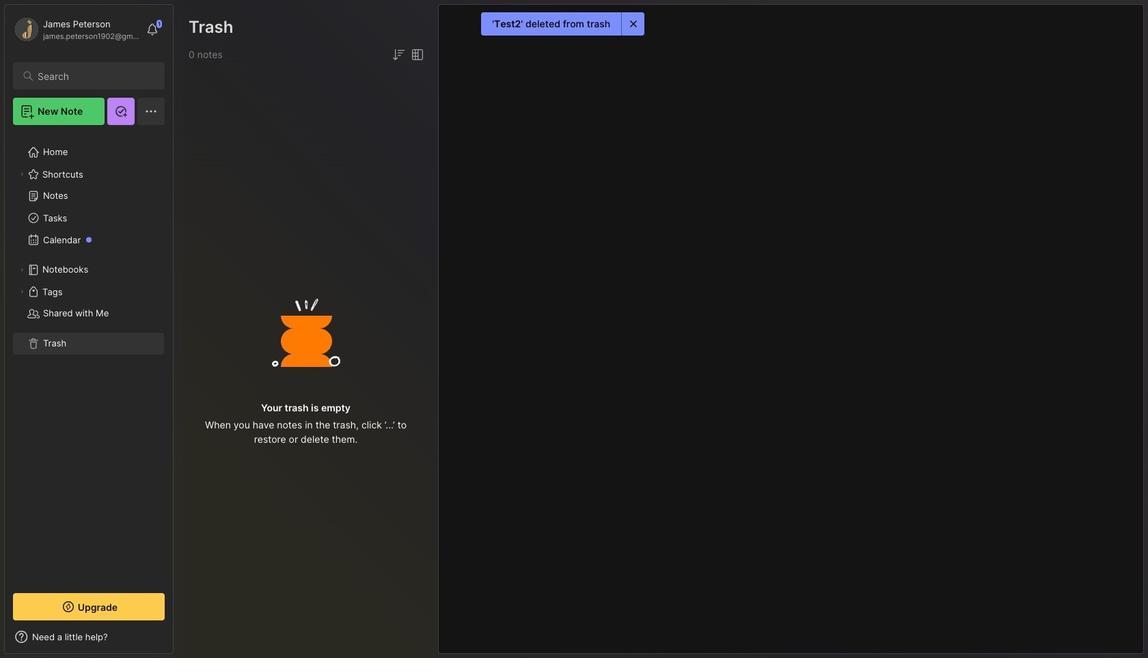 Task type: vqa. For each thing, say whether or not it's contained in the screenshot.
the Note Window element
yes



Task type: locate. For each thing, give the bounding box(es) containing it.
alert
[[481, 12, 645, 36]]

Sort options field
[[390, 47, 407, 63]]

WHAT'S NEW field
[[5, 626, 173, 648]]

Search text field
[[38, 70, 153, 83]]

note window element
[[438, 4, 1145, 654]]

none search field inside main "element"
[[38, 68, 153, 84]]

tree
[[5, 133, 173, 581]]

Account field
[[13, 16, 140, 43]]

None search field
[[38, 68, 153, 84]]



Task type: describe. For each thing, give the bounding box(es) containing it.
tree inside main "element"
[[5, 133, 173, 581]]

main element
[[0, 0, 178, 659]]

View options field
[[407, 47, 426, 63]]

expand notebooks image
[[18, 266, 26, 274]]

expand tags image
[[18, 288, 26, 296]]

click to collapse image
[[173, 633, 183, 650]]



